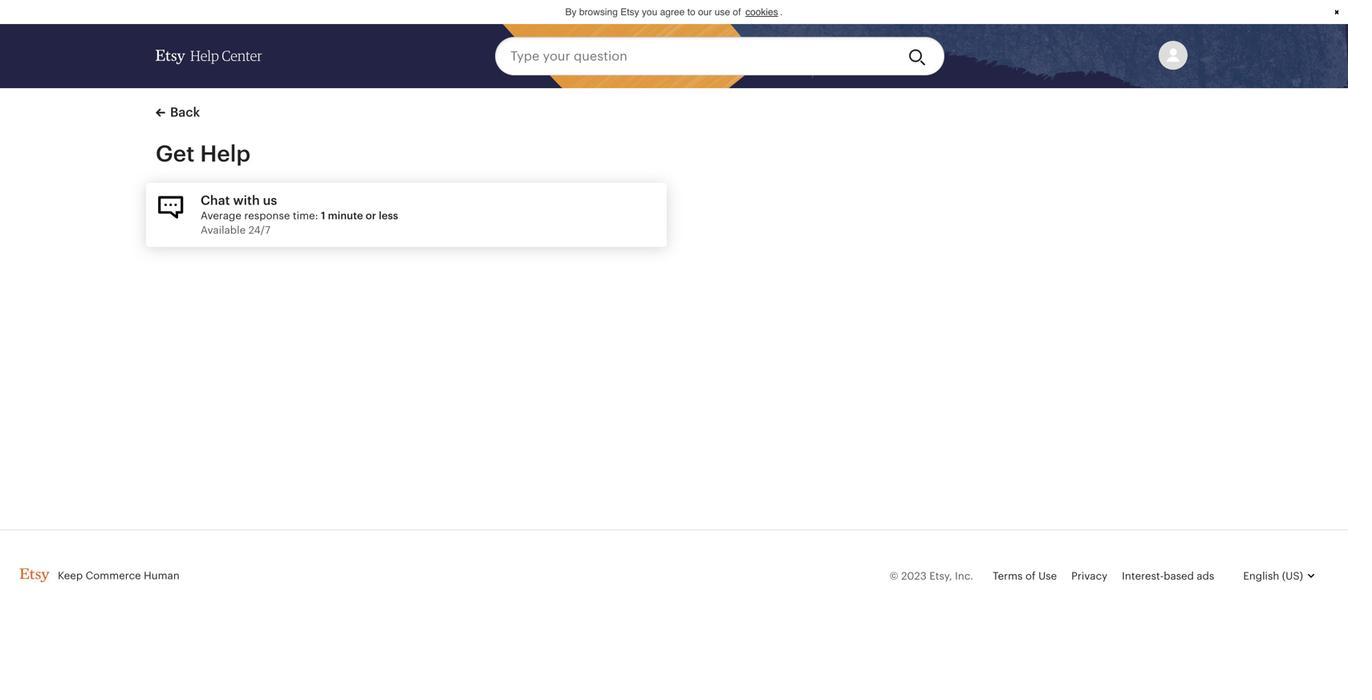 Task type: locate. For each thing, give the bounding box(es) containing it.
help up chat
[[200, 141, 251, 167]]

help
[[190, 48, 219, 64], [200, 141, 251, 167]]

.
[[780, 6, 783, 18]]

by
[[565, 6, 577, 18]]

commerce
[[86, 570, 141, 582]]

interest-based ads
[[1122, 571, 1214, 583]]

Type your question search field
[[495, 37, 896, 75]]

center
[[222, 48, 262, 64]]

with
[[233, 193, 260, 208]]

help right etsy icon
[[190, 48, 219, 64]]

© 2023 etsy, inc.
[[890, 571, 973, 583]]

terms
[[993, 571, 1023, 583]]

of left use
[[1026, 571, 1036, 583]]

english (us)
[[1243, 571, 1303, 583]]

interest-based ads link
[[1122, 571, 1214, 583]]

etsy image
[[19, 568, 50, 583]]

chat
[[201, 193, 230, 208]]

etsy
[[620, 6, 639, 18]]

1 vertical spatial of
[[1026, 571, 1036, 583]]

of
[[733, 6, 741, 18], [1026, 571, 1036, 583]]

of right use
[[733, 6, 741, 18]]

© 2023 etsy, inc. link
[[890, 571, 973, 583]]

terms of use
[[993, 571, 1057, 583]]

english (us) button
[[1229, 557, 1329, 596]]

keep commerce human
[[58, 570, 180, 582]]

0 horizontal spatial of
[[733, 6, 741, 18]]

None search field
[[495, 37, 945, 75]]

1 vertical spatial help
[[200, 141, 251, 167]]

0 vertical spatial of
[[733, 6, 741, 18]]

of inside cookie consent dialog
[[733, 6, 741, 18]]

back
[[170, 105, 200, 120]]

24/7
[[248, 224, 270, 236]]

our
[[698, 6, 712, 18]]

etsy,
[[929, 571, 952, 583]]

2023
[[901, 571, 927, 583]]

minute
[[328, 210, 363, 222]]

by browsing etsy you agree to our use of cookies .
[[565, 6, 783, 18]]

cookies
[[746, 6, 778, 18]]



Task type: describe. For each thing, give the bounding box(es) containing it.
ads
[[1197, 571, 1214, 583]]

available
[[201, 224, 246, 236]]

use
[[715, 6, 730, 18]]

human
[[144, 570, 180, 582]]

etsy image
[[156, 50, 185, 64]]

terms of use link
[[993, 571, 1057, 583]]

help center
[[190, 48, 262, 64]]

average
[[201, 210, 241, 222]]

to
[[687, 6, 695, 18]]

(us)
[[1282, 571, 1303, 583]]

help center link
[[156, 34, 262, 79]]

you
[[642, 6, 657, 18]]

back link
[[156, 103, 200, 122]]

english
[[1243, 571, 1279, 583]]

privacy link
[[1071, 571, 1108, 583]]

keep
[[58, 570, 83, 582]]

0 vertical spatial help
[[190, 48, 219, 64]]

or
[[366, 210, 376, 222]]

chat with us average response time: 1 minute or less available 24/7
[[201, 193, 398, 236]]

browsing
[[579, 6, 618, 18]]

©
[[890, 571, 899, 583]]

use
[[1038, 571, 1057, 583]]

time:
[[293, 210, 318, 222]]

cookie consent dialog
[[0, 0, 1348, 24]]

get help
[[156, 141, 251, 167]]

inc.
[[955, 571, 973, 583]]

based
[[1164, 571, 1194, 583]]

privacy
[[1071, 571, 1108, 583]]

interest-
[[1122, 571, 1164, 583]]

1
[[321, 210, 325, 222]]

less
[[379, 210, 398, 222]]

response
[[244, 210, 290, 222]]

1 horizontal spatial of
[[1026, 571, 1036, 583]]

get
[[156, 141, 195, 167]]

cookies link
[[744, 4, 780, 20]]

agree
[[660, 6, 685, 18]]

us
[[263, 193, 277, 208]]



Task type: vqa. For each thing, say whether or not it's contained in the screenshot.
Interest-
yes



